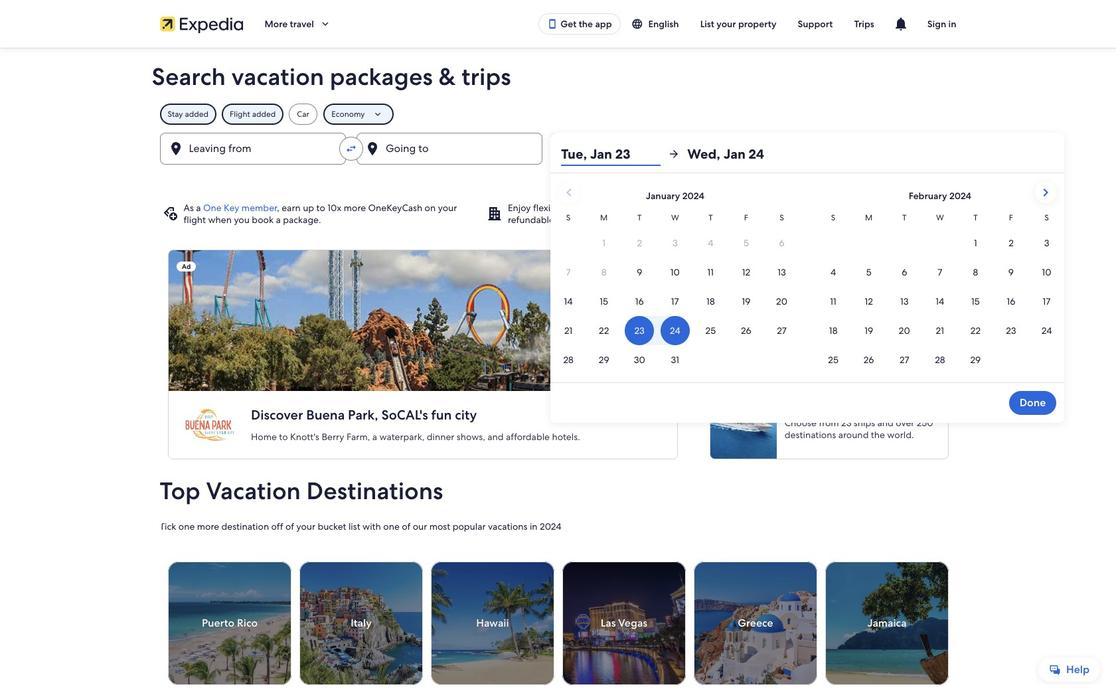 Task type: vqa. For each thing, say whether or not it's contained in the screenshot.
'One-way' link
no



Task type: locate. For each thing, give the bounding box(es) containing it.
sign
[[927, 18, 946, 30]]

list
[[700, 18, 714, 30]]

packages
[[330, 61, 433, 92]]

w right "pay"
[[671, 212, 679, 223]]

a right 'book' at the left of page
[[276, 214, 281, 226]]

0 vertical spatial most
[[593, 214, 614, 226]]

your right customize
[[854, 202, 873, 214]]

sign in
[[927, 18, 956, 30]]

added right flight
[[252, 109, 276, 120]]

italy
[[350, 616, 371, 630]]

jan
[[590, 145, 612, 163], [723, 145, 746, 163], [580, 147, 597, 161], [621, 147, 638, 161]]

greece vacation packages image
[[693, 562, 817, 685]]

2 t from the left
[[708, 212, 713, 223]]

main content
[[0, 48, 1116, 695]]

0 horizontal spatial m
[[600, 212, 608, 223]]

1 horizontal spatial more
[[344, 202, 366, 214]]

t right later
[[708, 212, 713, 223]]

sign in button
[[917, 12, 967, 36]]

puerto
[[201, 616, 234, 630]]

added
[[185, 109, 208, 120], [252, 109, 276, 120]]

more right 10x
[[344, 202, 366, 214]]

your right the onekeycash
[[438, 202, 457, 214]]

1 f from the left
[[744, 212, 748, 223]]

one right list
[[383, 520, 400, 532]]

2 m from the left
[[865, 212, 873, 223]]

next month image
[[1038, 185, 1054, 200]]

trips
[[462, 61, 511, 92]]

tick
[[160, 520, 176, 532]]

1 horizontal spatial added
[[252, 109, 276, 120]]

property
[[738, 18, 776, 30]]

more left destination at the bottom
[[197, 520, 219, 532]]

ease
[[934, 202, 953, 214]]

2024 inside top vacation destinations region
[[540, 520, 561, 532]]

tue, jan 23
[[561, 145, 630, 163]]

t left ease
[[902, 212, 907, 223]]

1 vertical spatial vacation
[[875, 202, 911, 214]]

0 horizontal spatial on
[[425, 202, 436, 214]]

onekeycash
[[368, 202, 422, 214]]

app
[[595, 18, 612, 30]]

24 right -
[[640, 147, 652, 161]]

1 horizontal spatial in
[[819, 214, 827, 226]]

1 horizontal spatial vacation
[[875, 202, 911, 214]]

1 horizontal spatial &
[[724, 202, 730, 214]]

2024 right february
[[949, 190, 971, 202]]

top vacation destinations region
[[152, 475, 964, 695]]

our left the book
[[594, 202, 609, 214]]

hawaii
[[476, 616, 509, 630]]

2 horizontal spatial one
[[829, 214, 845, 226]]

english
[[648, 18, 679, 30]]

jamaica
[[867, 616, 906, 630]]

vegas
[[618, 616, 647, 630]]

in right "vacations"
[[530, 520, 537, 532]]

2024 right january
[[682, 190, 704, 202]]

of right off
[[285, 520, 294, 532]]

the
[[579, 18, 593, 30]]

1 horizontal spatial 24
[[749, 145, 764, 163]]

-
[[614, 147, 618, 161]]

w for january
[[671, 212, 679, 223]]

2 vertical spatial in
[[530, 520, 537, 532]]

with inside enjoy flexibility with our book now pay later option & fully refundable rates on most hotels
[[574, 202, 592, 214]]

enjoy flexibility with our book now pay later option & fully refundable rates on most hotels
[[508, 202, 751, 226]]

more
[[265, 18, 288, 30]]

later
[[672, 202, 691, 214]]

your
[[717, 18, 736, 30], [438, 202, 457, 214], [854, 202, 873, 214], [296, 520, 315, 532]]

&
[[439, 61, 456, 92], [724, 202, 730, 214]]

w down february 2024
[[936, 212, 944, 223]]

vacation inside customize your vacation with ease all in one place
[[875, 202, 911, 214]]

flight
[[230, 109, 250, 120]]

most left hotels
[[593, 214, 614, 226]]

2 horizontal spatial in
[[948, 18, 956, 30]]

rico
[[237, 616, 257, 630]]

0 horizontal spatial w
[[671, 212, 679, 223]]

option
[[694, 202, 722, 214]]

with
[[574, 202, 592, 214], [913, 202, 931, 214], [363, 520, 381, 532]]

vacation up flight added
[[231, 61, 324, 92]]

book
[[252, 214, 274, 226]]

1 horizontal spatial our
[[594, 202, 609, 214]]

as
[[184, 202, 194, 214]]

2 horizontal spatial with
[[913, 202, 931, 214]]

get the app link
[[539, 13, 620, 35]]

in inside region
[[530, 520, 537, 532]]

a right as
[[196, 202, 201, 214]]

0 horizontal spatial with
[[363, 520, 381, 532]]

customize your vacation with ease all in one place
[[807, 202, 953, 226]]

1 w from the left
[[671, 212, 679, 223]]

in
[[948, 18, 956, 30], [819, 214, 827, 226], [530, 520, 537, 532]]

0 vertical spatial more
[[344, 202, 366, 214]]

0 horizontal spatial 2024
[[540, 520, 561, 532]]

0 horizontal spatial in
[[530, 520, 537, 532]]

2 added from the left
[[252, 109, 276, 120]]

of down "destinations"
[[402, 520, 410, 532]]

our left the popular
[[413, 520, 427, 532]]

0 horizontal spatial more
[[197, 520, 219, 532]]

1 horizontal spatial with
[[574, 202, 592, 214]]

s left all
[[780, 212, 784, 223]]

s right all
[[831, 212, 835, 223]]

0 horizontal spatial f
[[744, 212, 748, 223]]

more inside top vacation destinations region
[[197, 520, 219, 532]]

1 horizontal spatial most
[[593, 214, 614, 226]]

1 horizontal spatial 2024
[[682, 190, 704, 202]]

2024 right "vacations"
[[540, 520, 561, 532]]

24 right wed,
[[749, 145, 764, 163]]

t right the book
[[637, 212, 642, 223]]

0 horizontal spatial 24
[[640, 147, 652, 161]]

1 horizontal spatial a
[[276, 214, 281, 226]]

1 horizontal spatial f
[[1009, 212, 1013, 223]]

most
[[593, 214, 614, 226], [429, 520, 450, 532]]

one key member link
[[203, 202, 277, 214]]

1 m from the left
[[600, 212, 608, 223]]

w
[[671, 212, 679, 223], [936, 212, 944, 223]]

2 s from the left
[[780, 212, 784, 223]]

tue, jan 23 button
[[561, 142, 661, 166]]

0 horizontal spatial of
[[285, 520, 294, 532]]

on
[[425, 202, 436, 214], [579, 214, 590, 226]]

now
[[635, 202, 653, 214]]

0 horizontal spatial added
[[185, 109, 208, 120]]

on right rates
[[579, 214, 590, 226]]

swap origin and destination values image
[[345, 143, 357, 155]]

hotels
[[616, 214, 642, 226]]

january
[[646, 190, 680, 202]]

get
[[560, 18, 576, 30]]

more
[[344, 202, 366, 214], [197, 520, 219, 532]]

italy vacation packages image
[[299, 562, 423, 685]]

2 w from the left
[[936, 212, 944, 223]]

m left the book
[[600, 212, 608, 223]]

member
[[242, 202, 277, 214]]

in right sign
[[948, 18, 956, 30]]

1 added from the left
[[185, 109, 208, 120]]

our inside top vacation destinations region
[[413, 520, 427, 532]]

1 horizontal spatial 23
[[615, 145, 630, 163]]

with down previous month icon
[[574, 202, 592, 214]]

vacation
[[231, 61, 324, 92], [875, 202, 911, 214]]

vacation right 'place' at the right top of page
[[875, 202, 911, 214]]

in inside customize your vacation with ease all in one place
[[819, 214, 827, 226]]

vacation
[[206, 475, 301, 507]]

one left 'place' at the right top of page
[[829, 214, 845, 226]]

car
[[297, 109, 309, 120]]

refundable
[[508, 214, 554, 226]]

bucket
[[318, 520, 346, 532]]

added right the stay
[[185, 109, 208, 120]]

most left the popular
[[429, 520, 450, 532]]

destination
[[221, 520, 269, 532]]

0 vertical spatial our
[[594, 202, 609, 214]]

1 vertical spatial &
[[724, 202, 730, 214]]

24
[[749, 145, 764, 163], [640, 147, 652, 161]]

with right list
[[363, 520, 381, 532]]

your left bucket
[[296, 520, 315, 532]]

most inside enjoy flexibility with our book now pay later option & fully refundable rates on most hotels
[[593, 214, 614, 226]]

2 horizontal spatial 2024
[[949, 190, 971, 202]]

with left ease
[[913, 202, 931, 214]]

0 vertical spatial in
[[948, 18, 956, 30]]

on right the onekeycash
[[425, 202, 436, 214]]

1 vertical spatial most
[[429, 520, 450, 532]]

stay added
[[168, 109, 208, 120]]

0 horizontal spatial &
[[439, 61, 456, 92]]

top vacation destinations
[[160, 475, 443, 507]]

0 horizontal spatial one
[[178, 520, 195, 532]]

1 horizontal spatial w
[[936, 212, 944, 223]]

wed,
[[687, 145, 720, 163]]

24 inside jan 23 - jan 24 button
[[640, 147, 652, 161]]

1 vertical spatial our
[[413, 520, 427, 532]]

flexibility
[[533, 202, 571, 214]]

a inside , earn up to 10x more onekeycash on your flight when you book a package.
[[276, 214, 281, 226]]

1 vertical spatial more
[[197, 520, 219, 532]]

trips
[[854, 18, 874, 30]]

1 vertical spatial in
[[819, 214, 827, 226]]

economy button
[[324, 104, 394, 125]]

f
[[744, 212, 748, 223], [1009, 212, 1013, 223]]

in right all
[[819, 214, 827, 226]]

one right tick
[[178, 520, 195, 532]]

0 vertical spatial vacation
[[231, 61, 324, 92]]

1 horizontal spatial of
[[402, 520, 410, 532]]

0 horizontal spatial our
[[413, 520, 427, 532]]

previous month image
[[561, 185, 577, 200]]

on inside , earn up to 10x more onekeycash on your flight when you book a package.
[[425, 202, 436, 214]]

& left fully
[[724, 202, 730, 214]]

1 horizontal spatial m
[[865, 212, 873, 223]]

to
[[316, 202, 325, 214]]

s down previous month icon
[[566, 212, 571, 223]]

t right ease
[[973, 212, 978, 223]]

tue,
[[561, 145, 587, 163]]

our inside enjoy flexibility with our book now pay later option & fully refundable rates on most hotels
[[594, 202, 609, 214]]

2 f from the left
[[1009, 212, 1013, 223]]

0 horizontal spatial most
[[429, 520, 450, 532]]

m right customize
[[865, 212, 873, 223]]

las vegas vacation packages image
[[562, 562, 685, 685]]

las vegas
[[600, 616, 647, 630]]

1 horizontal spatial on
[[579, 214, 590, 226]]

list your property link
[[690, 12, 787, 36]]

s down next month icon
[[1044, 212, 1049, 223]]

when
[[208, 214, 232, 226]]

& left trips
[[439, 61, 456, 92]]

0 horizontal spatial 23
[[599, 147, 611, 161]]



Task type: describe. For each thing, give the bounding box(es) containing it.
all
[[807, 214, 817, 226]]

hawaii vacation packages image
[[431, 562, 554, 685]]

stay
[[168, 109, 183, 120]]

done
[[1020, 396, 1046, 410]]

4 s from the left
[[1044, 212, 1049, 223]]

trailing image
[[319, 18, 331, 30]]

on inside enjoy flexibility with our book now pay later option & fully refundable rates on most hotels
[[579, 214, 590, 226]]

more travel
[[265, 18, 314, 30]]

book
[[611, 202, 633, 214]]

small image
[[631, 18, 648, 30]]

2024 for january 2024
[[682, 190, 704, 202]]

expedia logo image
[[160, 15, 243, 33]]

1 s from the left
[[566, 212, 571, 223]]

greece
[[737, 616, 773, 630]]

rates
[[557, 214, 577, 226]]

off
[[271, 520, 283, 532]]

support link
[[787, 12, 843, 36]]

you
[[234, 214, 250, 226]]

0 vertical spatial &
[[439, 61, 456, 92]]

wed, jan 24 button
[[687, 142, 787, 166]]

search
[[152, 61, 226, 92]]

place
[[848, 214, 870, 226]]

flight
[[184, 214, 206, 226]]

10x
[[327, 202, 341, 214]]

english button
[[620, 12, 690, 36]]

search vacation packages & trips
[[152, 61, 511, 92]]

support
[[798, 18, 833, 30]]

jan 23 - jan 24
[[580, 147, 652, 161]]

1 t from the left
[[637, 212, 642, 223]]

m for february 2024
[[865, 212, 873, 223]]

package.
[[283, 214, 321, 226]]

done button
[[1009, 391, 1056, 415]]

flight added
[[230, 109, 276, 120]]

more travel button
[[254, 12, 342, 36]]

destinations
[[306, 475, 443, 507]]

earn
[[282, 202, 301, 214]]

enjoy
[[508, 202, 531, 214]]

list
[[348, 520, 360, 532]]

one inside customize your vacation with ease all in one place
[[829, 214, 845, 226]]

2 of from the left
[[402, 520, 410, 532]]

list your property
[[700, 18, 776, 30]]

3 s from the left
[[831, 212, 835, 223]]

top
[[160, 475, 200, 507]]

m for january 2024
[[600, 212, 608, 223]]

trips link
[[843, 12, 885, 36]]

economy
[[331, 109, 365, 120]]

key
[[224, 202, 239, 214]]

added for stay added
[[185, 109, 208, 120]]

,
[[277, 202, 279, 214]]

0 horizontal spatial vacation
[[231, 61, 324, 92]]

with inside top vacation destinations region
[[363, 520, 381, 532]]

january 2024
[[646, 190, 704, 202]]

more inside , earn up to 10x more onekeycash on your flight when you book a package.
[[344, 202, 366, 214]]

february
[[909, 190, 947, 202]]

4 t from the left
[[973, 212, 978, 223]]

your right "list"
[[717, 18, 736, 30]]

tick one more destination off of your bucket list with one of our most popular vacations in 2024
[[160, 520, 561, 532]]

w for february
[[936, 212, 944, 223]]

as a one key member
[[184, 202, 277, 214]]

puerto rico vacation packages image
[[168, 562, 291, 685]]

download the app button image
[[547, 19, 558, 29]]

& inside enjoy flexibility with our book now pay later option & fully refundable rates on most hotels
[[724, 202, 730, 214]]

communication center icon image
[[893, 16, 909, 32]]

travel
[[290, 18, 314, 30]]

puerto rico
[[201, 616, 257, 630]]

0 horizontal spatial a
[[196, 202, 201, 214]]

24 inside wed, jan 24 button
[[749, 145, 764, 163]]

, earn up to 10x more onekeycash on your flight when you book a package.
[[184, 202, 457, 226]]

f for january 2024
[[744, 212, 748, 223]]

jan 23 - jan 24 button
[[551, 133, 711, 165]]

popular
[[453, 520, 486, 532]]

vacations
[[488, 520, 527, 532]]

wed, jan 24
[[687, 145, 764, 163]]

one
[[203, 202, 222, 214]]

in inside dropdown button
[[948, 18, 956, 30]]

your inside , earn up to 10x more onekeycash on your flight when you book a package.
[[438, 202, 457, 214]]

fully
[[733, 202, 751, 214]]

your inside top vacation destinations region
[[296, 520, 315, 532]]

1 of from the left
[[285, 520, 294, 532]]

f for february 2024
[[1009, 212, 1013, 223]]

your inside customize your vacation with ease all in one place
[[854, 202, 873, 214]]

get the app
[[560, 18, 612, 30]]

added for flight added
[[252, 109, 276, 120]]

1 horizontal spatial one
[[383, 520, 400, 532]]

pay
[[656, 202, 670, 214]]

main content containing search vacation packages & trips
[[0, 48, 1116, 695]]

customize
[[807, 202, 852, 214]]

most inside top vacation destinations region
[[429, 520, 450, 532]]

las
[[600, 616, 615, 630]]

february 2024
[[909, 190, 971, 202]]

with inside customize your vacation with ease all in one place
[[913, 202, 931, 214]]

3 t from the left
[[902, 212, 907, 223]]

2024 for february 2024
[[949, 190, 971, 202]]

jamaica vacation packages image
[[825, 562, 948, 685]]



